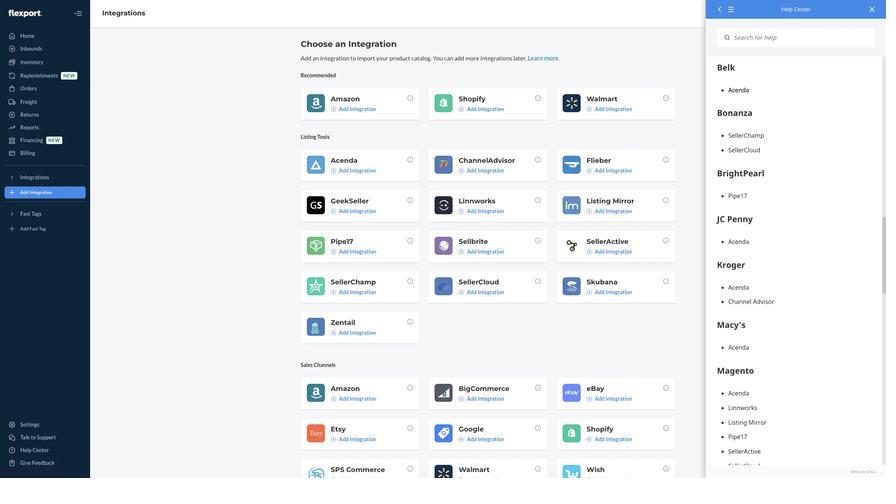 Task type: describe. For each thing, give the bounding box(es) containing it.
add for sellercloud plus circle icon
[[467, 289, 477, 296]]

elevio by dixa
[[851, 470, 876, 475]]

add for geekseller plus circle icon
[[339, 208, 349, 215]]

replenishments
[[20, 73, 58, 79]]

your
[[377, 55, 389, 62]]

add
[[455, 55, 465, 62]]

add for plus circle image associated with amazon
[[339, 396, 349, 403]]

amazon for shopify
[[331, 95, 360, 103]]

plus circle image for sellercloud
[[459, 290, 464, 295]]

financing
[[20, 137, 43, 144]]

add integration for pipe17's plus circle image
[[339, 249, 377, 255]]

mirror
[[613, 197, 635, 206]]

add fast tag
[[20, 226, 46, 232]]

plus circle image for listing mirror
[[587, 209, 592, 214]]

freight link
[[5, 96, 86, 108]]

inventory link
[[5, 56, 86, 68]]

add integration for plus circle image associated with walmart
[[595, 106, 633, 112]]

geekseller
[[331, 197, 369, 206]]

pipe17
[[331, 238, 354, 246]]

plus circle image for linnworks
[[459, 209, 464, 214]]

0 vertical spatial integrations
[[102, 9, 146, 17]]

add fast tag link
[[5, 223, 86, 235]]

plus circle image for zentail
[[331, 331, 336, 336]]

plus circle image for google
[[459, 438, 464, 443]]

add integration for plus circle image corresponding to shopify
[[467, 106, 505, 112]]

Search search field
[[731, 28, 876, 47]]

integrations link
[[102, 9, 146, 17]]

add for plus circle icon for google
[[467, 437, 477, 443]]

integrations inside dropdown button
[[20, 174, 49, 181]]

integration
[[320, 55, 350, 62]]

add for plus circle icon associated with acenda
[[339, 168, 349, 174]]

plus circle image for skubana
[[587, 290, 592, 295]]

fast tags
[[20, 211, 42, 217]]

plus circle image for flieber
[[587, 168, 592, 174]]

add integration for plus circle image corresponding to linnworks
[[467, 208, 505, 215]]

home
[[20, 33, 35, 39]]

tags
[[31, 211, 42, 217]]

1 horizontal spatial help
[[782, 6, 793, 13]]

add for plus circle image for bigcommerce
[[467, 396, 477, 403]]

listing mirror
[[587, 197, 635, 206]]

add integration for plus circle image corresponding to sellerchamp
[[339, 289, 377, 296]]

.
[[559, 55, 560, 62]]

add for plus circle image associated with walmart
[[595, 106, 605, 112]]

0 vertical spatial shopify
[[459, 95, 486, 103]]

add integration for plus circle icon related to listing mirror
[[595, 208, 633, 215]]

by
[[863, 470, 867, 475]]

sales channels
[[301, 362, 336, 369]]

add integration for sellbrite's plus circle image
[[467, 249, 505, 255]]

commerce
[[347, 467, 385, 475]]

1 horizontal spatial center
[[795, 6, 811, 13]]

can
[[445, 55, 454, 62]]

add integration for sellercloud plus circle icon
[[467, 289, 505, 296]]

orders link
[[5, 83, 86, 95]]

add for plus circle icon associated with amazon
[[339, 106, 349, 112]]

0 horizontal spatial center
[[33, 448, 49, 454]]

etsy
[[331, 426, 346, 434]]

add for sellbrite's plus circle image
[[467, 249, 477, 255]]

plus circle image for amazon
[[331, 397, 336, 402]]

give
[[20, 461, 31, 467]]

add for plus circle image related to channeladvisor
[[467, 168, 477, 174]]

bigcommerce
[[459, 385, 510, 394]]

linnworks
[[459, 197, 496, 206]]

close navigation image
[[74, 9, 83, 18]]

add integration for plus circle icon related to shopify
[[595, 437, 633, 443]]

new for financing
[[48, 138, 60, 143]]

reports
[[20, 124, 39, 131]]

reports link
[[5, 122, 86, 134]]

give feedback button
[[5, 458, 86, 470]]

add for plus circle icon associated with selleractive
[[595, 249, 605, 255]]

plus circle image for acenda
[[331, 168, 336, 174]]

plus circle image for sps commerce
[[331, 478, 336, 479]]

1 vertical spatial fast
[[30, 226, 38, 232]]

add for plus circle icon related to zentail
[[339, 330, 349, 336]]

selleractive
[[587, 238, 629, 246]]

add for plus circle image corresponding to sellerchamp
[[339, 289, 349, 296]]

listing for listing tools
[[301, 134, 317, 140]]

sps commerce
[[331, 467, 385, 475]]

fast tags button
[[5, 208, 86, 220]]

plus circle image for bigcommerce
[[459, 397, 464, 402]]

tools
[[318, 134, 330, 140]]

product
[[390, 55, 411, 62]]

fast inside dropdown button
[[20, 211, 30, 217]]

add integration for plus circle icon related to zentail
[[339, 330, 377, 336]]

support
[[37, 435, 56, 441]]

2 more from the left
[[545, 55, 559, 62]]

add for plus circle icon related to listing mirror
[[595, 208, 605, 215]]

give feedback
[[20, 461, 55, 467]]

add integration for plus circle image for bigcommerce
[[467, 396, 505, 403]]

0 vertical spatial walmart
[[587, 95, 618, 103]]

ebay
[[587, 385, 605, 394]]

plus circle image for wish
[[587, 478, 592, 479]]

google
[[459, 426, 484, 434]]



Task type: locate. For each thing, give the bounding box(es) containing it.
2 amazon from the top
[[331, 385, 360, 394]]

channeladvisor
[[459, 157, 515, 165]]

tag
[[39, 226, 46, 232]]

0 vertical spatial to
[[351, 55, 356, 62]]

later.
[[514, 55, 527, 62]]

acenda
[[331, 157, 358, 165]]

1 horizontal spatial to
[[351, 55, 356, 62]]

plus circle image for walmart
[[587, 107, 592, 112]]

elevio
[[851, 470, 862, 475]]

1 vertical spatial amazon
[[331, 385, 360, 394]]

settings
[[20, 422, 39, 429]]

help center
[[782, 6, 811, 13], [20, 448, 49, 454]]

fast left tag
[[30, 226, 38, 232]]

add integration for plus circle icon associated with selleractive
[[595, 249, 633, 255]]

listing left mirror
[[587, 197, 611, 206]]

to inside talk to support "button"
[[31, 435, 36, 441]]

you
[[433, 55, 443, 62]]

1 horizontal spatial more
[[545, 55, 559, 62]]

help up search search field
[[782, 6, 793, 13]]

sps
[[331, 467, 345, 475]]

plus circle image for amazon
[[331, 107, 336, 112]]

recommended
[[301, 72, 336, 79]]

integration
[[349, 39, 397, 49], [350, 106, 377, 112], [478, 106, 505, 112], [606, 106, 633, 112], [350, 168, 377, 174], [478, 168, 505, 174], [606, 168, 633, 174], [30, 190, 52, 196], [350, 208, 377, 215], [478, 208, 505, 215], [606, 208, 633, 215], [350, 249, 377, 255], [478, 249, 505, 255], [606, 249, 633, 255], [350, 289, 377, 296], [478, 289, 505, 296], [606, 289, 633, 296], [350, 330, 377, 336], [350, 396, 377, 403], [478, 396, 505, 403], [606, 396, 633, 403], [350, 437, 377, 443], [478, 437, 505, 443], [606, 437, 633, 443]]

dixa
[[868, 470, 876, 475]]

add integration for plus circle icon associated with acenda
[[339, 168, 377, 174]]

integrations
[[481, 55, 513, 62]]

listing tools
[[301, 134, 330, 140]]

new down reports link
[[48, 138, 60, 143]]

import
[[358, 55, 375, 62]]

add for plus circle icon related to shopify
[[595, 437, 605, 443]]

1 vertical spatial to
[[31, 435, 36, 441]]

add integration for flieber plus circle image
[[595, 168, 633, 174]]

help center up search search field
[[782, 6, 811, 13]]

billing
[[20, 150, 35, 156]]

0 vertical spatial fast
[[20, 211, 30, 217]]

center down talk to support
[[33, 448, 49, 454]]

inventory
[[20, 59, 43, 65]]

add for plus circle image corresponding to linnworks
[[467, 208, 477, 215]]

0 horizontal spatial help
[[20, 448, 32, 454]]

0 vertical spatial help
[[782, 6, 793, 13]]

plus circle image for sellerchamp
[[331, 290, 336, 295]]

more right learn
[[545, 55, 559, 62]]

amazon for bigcommerce
[[331, 385, 360, 394]]

an down choose
[[313, 55, 319, 62]]

flieber
[[587, 157, 612, 165]]

elevio by dixa link
[[718, 470, 876, 475]]

billing link
[[5, 147, 86, 159]]

fast
[[20, 211, 30, 217], [30, 226, 38, 232]]

1 horizontal spatial integrations
[[102, 9, 146, 17]]

1 horizontal spatial shopify
[[587, 426, 614, 434]]

0 horizontal spatial shopify
[[459, 95, 486, 103]]

0 horizontal spatial walmart
[[459, 467, 490, 475]]

plus circle image
[[459, 107, 464, 112], [587, 107, 592, 112], [459, 168, 464, 174], [587, 168, 592, 174], [459, 209, 464, 214], [331, 250, 336, 255], [459, 250, 464, 255], [331, 290, 336, 295], [331, 397, 336, 402], [459, 397, 464, 402], [587, 397, 592, 402], [331, 438, 336, 443], [587, 478, 592, 479]]

amazon
[[331, 95, 360, 103], [331, 385, 360, 394]]

center up search search field
[[795, 6, 811, 13]]

add integration for plus circle image associated with amazon
[[339, 396, 377, 403]]

help center up give feedback
[[20, 448, 49, 454]]

listing for listing mirror
[[587, 197, 611, 206]]

add for plus circle image corresponding to shopify
[[467, 106, 477, 112]]

add integration for plus circle icon for google
[[467, 437, 505, 443]]

0 vertical spatial help center
[[782, 6, 811, 13]]

1 vertical spatial shopify
[[587, 426, 614, 434]]

0 vertical spatial listing
[[301, 134, 317, 140]]

add integration link
[[331, 106, 377, 113], [459, 106, 505, 113], [587, 106, 633, 113], [331, 167, 377, 175], [459, 167, 505, 175], [587, 167, 633, 175], [5, 187, 86, 199], [331, 208, 377, 215], [459, 208, 505, 215], [587, 208, 633, 215], [331, 248, 377, 256], [459, 248, 505, 256], [587, 248, 633, 256], [331, 289, 377, 297], [459, 289, 505, 297], [587, 289, 633, 297], [331, 330, 377, 337], [331, 396, 377, 403], [459, 396, 505, 403], [587, 396, 633, 403], [331, 436, 377, 444], [459, 436, 505, 444], [587, 436, 633, 444]]

integrations button
[[5, 172, 86, 184]]

add integration for plus circle image related to channeladvisor
[[467, 168, 505, 174]]

add integration for plus circle icon associated with amazon
[[339, 106, 377, 112]]

1 horizontal spatial help center
[[782, 6, 811, 13]]

talk to support button
[[5, 432, 86, 444]]

0 horizontal spatial more
[[466, 55, 480, 62]]

integrations
[[102, 9, 146, 17], [20, 174, 49, 181]]

listing left "tools" at the top
[[301, 134, 317, 140]]

help center link
[[5, 445, 86, 457]]

an
[[336, 39, 346, 49], [313, 55, 319, 62]]

add for pipe17's plus circle image
[[339, 249, 349, 255]]

to
[[351, 55, 356, 62], [31, 435, 36, 441]]

1 more from the left
[[466, 55, 480, 62]]

sellercloud
[[459, 279, 500, 287]]

1 vertical spatial an
[[313, 55, 319, 62]]

plus circle image for pipe17
[[331, 250, 336, 255]]

talk to support
[[20, 435, 56, 441]]

add for flieber plus circle image
[[595, 168, 605, 174]]

new for replenishments
[[63, 73, 75, 79]]

plus circle image for shopify
[[587, 438, 592, 443]]

returns link
[[5, 109, 86, 121]]

zentail
[[331, 319, 356, 327]]

channels
[[314, 362, 336, 369]]

more right add
[[466, 55, 480, 62]]

returns
[[20, 112, 39, 118]]

help up give
[[20, 448, 32, 454]]

flexport logo image
[[8, 10, 42, 17]]

shopify
[[459, 95, 486, 103], [587, 426, 614, 434]]

catalog.
[[412, 55, 432, 62]]

freight
[[20, 99, 37, 105]]

add integration for geekseller plus circle icon
[[339, 208, 377, 215]]

plus circle image for walmart
[[459, 478, 464, 479]]

sales
[[301, 362, 313, 369]]

more
[[466, 55, 480, 62], [545, 55, 559, 62]]

plus circle image for ebay
[[587, 397, 592, 402]]

1 amazon from the top
[[331, 95, 360, 103]]

walmart
[[587, 95, 618, 103], [459, 467, 490, 475]]

1 vertical spatial help center
[[20, 448, 49, 454]]

0 horizontal spatial integrations
[[20, 174, 49, 181]]

wish
[[587, 467, 605, 475]]

1 vertical spatial center
[[33, 448, 49, 454]]

home link
[[5, 30, 86, 42]]

plus circle image for geekseller
[[331, 209, 336, 214]]

sellbrite
[[459, 238, 488, 246]]

add for plus circle image associated with ebay
[[595, 396, 605, 403]]

1 horizontal spatial listing
[[587, 197, 611, 206]]

center
[[795, 6, 811, 13], [33, 448, 49, 454]]

choose an integration
[[301, 39, 397, 49]]

inbounds
[[20, 45, 42, 52]]

plus circle image
[[331, 107, 336, 112], [331, 168, 336, 174], [331, 209, 336, 214], [587, 209, 592, 214], [587, 250, 592, 255], [459, 290, 464, 295], [587, 290, 592, 295], [331, 331, 336, 336], [459, 438, 464, 443], [587, 438, 592, 443], [331, 478, 336, 479], [459, 478, 464, 479]]

feedback
[[32, 461, 55, 467]]

fast left tags
[[20, 211, 30, 217]]

plus circle image for etsy
[[331, 438, 336, 443]]

plus circle image for channeladvisor
[[459, 168, 464, 174]]

plus circle image for sellbrite
[[459, 250, 464, 255]]

skubana
[[587, 279, 618, 287]]

help
[[782, 6, 793, 13], [20, 448, 32, 454]]

0 horizontal spatial new
[[48, 138, 60, 143]]

1 vertical spatial help
[[20, 448, 32, 454]]

sellerchamp
[[331, 279, 376, 287]]

amazon down recommended
[[331, 95, 360, 103]]

plus circle image for shopify
[[459, 107, 464, 112]]

learn more button
[[528, 54, 559, 63]]

amazon down channels
[[331, 385, 360, 394]]

add
[[301, 55, 312, 62], [339, 106, 349, 112], [467, 106, 477, 112], [595, 106, 605, 112], [339, 168, 349, 174], [467, 168, 477, 174], [595, 168, 605, 174], [20, 190, 29, 196], [339, 208, 349, 215], [467, 208, 477, 215], [595, 208, 605, 215], [20, 226, 29, 232], [339, 249, 349, 255], [467, 249, 477, 255], [595, 249, 605, 255], [339, 289, 349, 296], [467, 289, 477, 296], [595, 289, 605, 296], [339, 330, 349, 336], [339, 396, 349, 403], [467, 396, 477, 403], [595, 396, 605, 403], [339, 437, 349, 443], [467, 437, 477, 443], [595, 437, 605, 443]]

add for plus circle icon associated with skubana
[[595, 289, 605, 296]]

new up the orders link
[[63, 73, 75, 79]]

1 horizontal spatial new
[[63, 73, 75, 79]]

an up integration
[[336, 39, 346, 49]]

talk
[[20, 435, 30, 441]]

learn
[[528, 55, 544, 62]]

1 vertical spatial integrations
[[20, 174, 49, 181]]

an for choose
[[336, 39, 346, 49]]

1 horizontal spatial walmart
[[587, 95, 618, 103]]

0 horizontal spatial to
[[31, 435, 36, 441]]

inbounds link
[[5, 43, 86, 55]]

add an integration to import your product catalog. you can add more integrations later. learn more .
[[301, 55, 560, 62]]

0 horizontal spatial listing
[[301, 134, 317, 140]]

orders
[[20, 85, 37, 92]]

to left import at the top
[[351, 55, 356, 62]]

choose
[[301, 39, 333, 49]]

1 vertical spatial listing
[[587, 197, 611, 206]]

0 vertical spatial amazon
[[331, 95, 360, 103]]

new
[[63, 73, 75, 79], [48, 138, 60, 143]]

plus circle image for selleractive
[[587, 250, 592, 255]]

0 vertical spatial new
[[63, 73, 75, 79]]

add for etsy plus circle image
[[339, 437, 349, 443]]

listing
[[301, 134, 317, 140], [587, 197, 611, 206]]

1 vertical spatial walmart
[[459, 467, 490, 475]]

0 horizontal spatial help center
[[20, 448, 49, 454]]

1 horizontal spatial an
[[336, 39, 346, 49]]

add integration for etsy plus circle image
[[339, 437, 377, 443]]

an for add
[[313, 55, 319, 62]]

1 vertical spatial new
[[48, 138, 60, 143]]

0 vertical spatial an
[[336, 39, 346, 49]]

add integration for plus circle image associated with ebay
[[595, 396, 633, 403]]

0 horizontal spatial an
[[313, 55, 319, 62]]

settings link
[[5, 420, 86, 432]]

add integration for plus circle icon associated with skubana
[[595, 289, 633, 296]]

0 vertical spatial center
[[795, 6, 811, 13]]

to right talk
[[31, 435, 36, 441]]



Task type: vqa. For each thing, say whether or not it's contained in the screenshot.
plus circle icon related to SPS Commerce
yes



